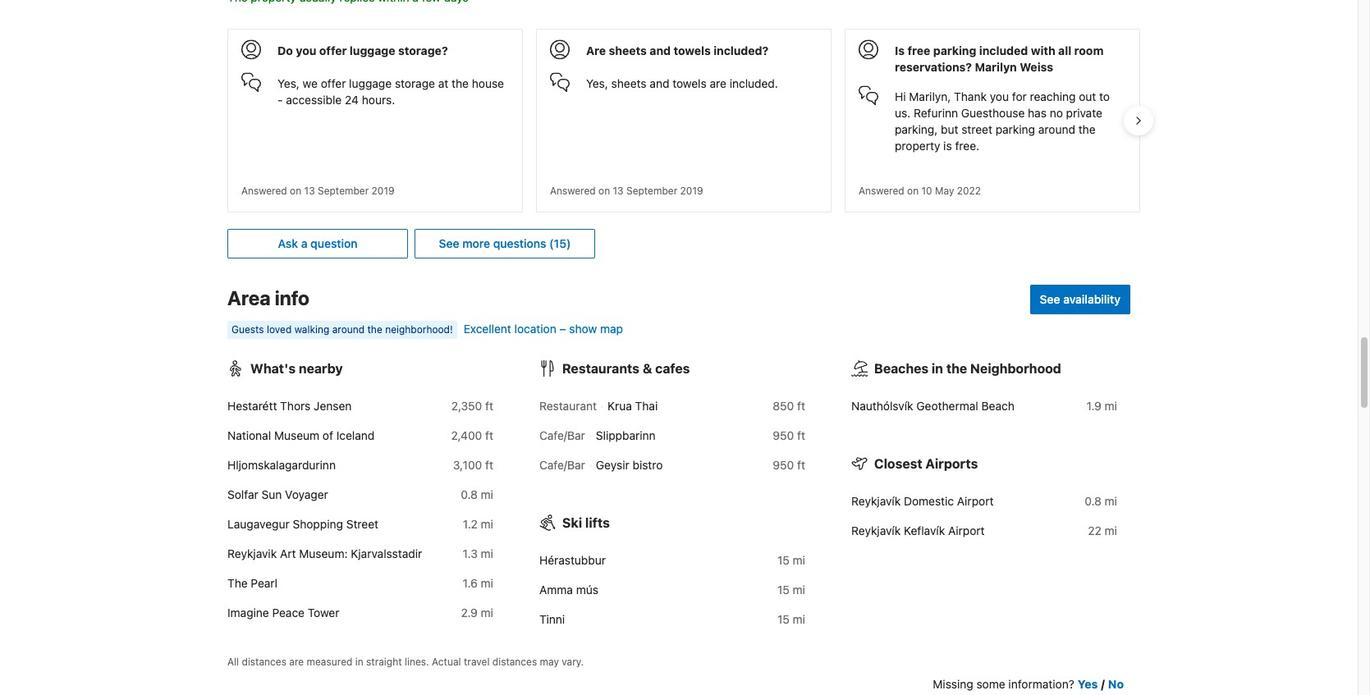 Task type: vqa. For each thing, say whether or not it's contained in the screenshot.
the Geysir bistro
yes



Task type: describe. For each thing, give the bounding box(es) containing it.
house
[[472, 76, 504, 90]]

13 for yes, we offer luggage storage at the house - accessible 24 hours.
[[304, 185, 315, 197]]

parking inside is free parking included with all room reservations?  marilyn weiss
[[934, 43, 977, 57]]

hours.
[[362, 93, 395, 107]]

us.
[[895, 106, 911, 120]]

no
[[1050, 106, 1063, 120]]

22
[[1088, 524, 1102, 538]]

area info
[[227, 286, 310, 309]]

with
[[1031, 43, 1056, 57]]

2,350
[[452, 399, 482, 413]]

info
[[275, 286, 310, 309]]

is free parking included with all room reservations?  marilyn weiss
[[895, 43, 1104, 74]]

beaches
[[875, 361, 929, 376]]

the inside hi marilyn,  thank you for reaching out to us. refurinn guesthouse has no private parking, but street parking around the property is free.
[[1079, 122, 1096, 136]]

more
[[463, 236, 490, 250]]

all
[[1059, 43, 1072, 57]]

1.2 mi
[[463, 517, 494, 531]]

2.9 mi
[[461, 606, 494, 620]]

all
[[227, 656, 239, 669]]

card 3 of 6 group
[[845, 29, 1141, 213]]

answered on 10 may 2022
[[859, 185, 982, 197]]

for
[[1013, 89, 1027, 103]]

luggage for storage?
[[350, 43, 396, 57]]

refurinn
[[914, 106, 959, 120]]

hljomskalagardurinn
[[227, 458, 336, 472]]

parking inside hi marilyn,  thank you for reaching out to us. refurinn guesthouse has no private parking, but street parking around the property is free.
[[996, 122, 1036, 136]]

2 distances from the left
[[493, 656, 537, 669]]

15 mi for hérastubbur
[[778, 553, 806, 567]]

2,400 ft
[[451, 429, 494, 443]]

question
[[311, 236, 358, 250]]

is
[[895, 43, 905, 57]]

offer for you
[[319, 43, 347, 57]]

ask a question
[[278, 236, 358, 250]]

22 mi
[[1088, 524, 1118, 538]]

free
[[908, 43, 931, 57]]

included?
[[714, 43, 769, 57]]

0.8 mi for airport
[[1085, 494, 1118, 508]]

shopping
[[293, 517, 343, 531]]

1.9 mi
[[1087, 399, 1118, 413]]

1 horizontal spatial in
[[932, 361, 944, 376]]

guesthouse
[[962, 106, 1025, 120]]

solfar sun voyager
[[227, 488, 328, 502]]

on for yes, sheets and towels are included.
[[599, 185, 610, 197]]

street
[[962, 122, 993, 136]]

marilyn,
[[909, 89, 951, 103]]

restaurants
[[563, 361, 640, 376]]

what's nearby
[[250, 361, 343, 376]]

nearby
[[299, 361, 343, 376]]

thai
[[635, 399, 658, 413]]

mi for solfar sun voyager
[[481, 488, 494, 502]]

straight
[[366, 656, 402, 669]]

domestic
[[904, 494, 954, 508]]

carousel with cards containing traveler questions and answers region
[[214, 22, 1154, 219]]

–
[[560, 322, 566, 336]]

reaching
[[1030, 89, 1076, 103]]

ski lifts
[[563, 516, 610, 530]]

answered for hi marilyn,  thank you for reaching out to us. refurinn guesthouse has no private parking, but street parking around the property is free.
[[859, 185, 905, 197]]

yes, for yes, sheets and towels are included.
[[586, 76, 608, 90]]

0.8 for reykjavík domestic airport
[[1085, 494, 1102, 508]]

1.9
[[1087, 399, 1102, 413]]

see availability
[[1040, 292, 1121, 306]]

september for and
[[627, 185, 678, 197]]

national museum of iceland
[[227, 429, 375, 443]]

measured
[[307, 656, 353, 669]]

guests loved walking around the neighborhood!
[[232, 323, 453, 336]]

cafe/bar for geysir bistro
[[540, 458, 585, 472]]

1.3 mi
[[463, 547, 494, 561]]

closest
[[875, 456, 923, 471]]

location
[[515, 322, 557, 336]]

13 for yes, sheets and towels are included.
[[613, 185, 624, 197]]

do
[[278, 43, 293, 57]]

2022
[[957, 185, 982, 197]]

excellent location – show map link
[[464, 322, 623, 336]]

&
[[643, 361, 652, 376]]

neighborhood!
[[385, 323, 453, 336]]

0.8 mi for voyager
[[461, 488, 494, 502]]

free.
[[956, 139, 980, 153]]

and for are
[[650, 76, 670, 90]]

the up geothermal
[[947, 361, 968, 376]]

mi for amma mús
[[793, 583, 806, 597]]

and for included?
[[650, 43, 671, 57]]

answered on 13 september 2019 for we
[[241, 185, 395, 197]]

see for see more questions (15)
[[439, 236, 460, 250]]

loved
[[267, 323, 292, 336]]

mi for reykjavík keflavík airport
[[1105, 524, 1118, 538]]

15 for amma mús
[[778, 583, 790, 597]]

mús
[[576, 583, 599, 597]]

hi
[[895, 89, 906, 103]]

september for offer
[[318, 185, 369, 197]]

hestarétt
[[227, 399, 277, 413]]

neighborhood
[[971, 361, 1062, 376]]

are
[[586, 43, 606, 57]]

yes, we offer luggage storage at the house - accessible 24 hours.
[[278, 76, 504, 107]]

see availability button
[[1030, 285, 1131, 314]]

2019 for luggage
[[372, 185, 395, 197]]

marilyn
[[975, 60, 1017, 74]]

1 vertical spatial around
[[332, 323, 365, 336]]

no
[[1109, 678, 1124, 692]]

0 horizontal spatial are
[[289, 656, 304, 669]]

all distances are measured in straight lines. actual travel distances may vary.
[[227, 656, 584, 669]]

0 horizontal spatial in
[[355, 656, 364, 669]]

reykjavík keflavík airport
[[852, 524, 985, 538]]

reykjavík for reykjavík keflavík airport
[[852, 524, 901, 538]]

sheets for are
[[609, 43, 647, 57]]

the
[[227, 576, 248, 590]]

950 ft for slippbarinn
[[773, 429, 806, 443]]

of
[[323, 429, 333, 443]]

national
[[227, 429, 271, 443]]

0.8 for solfar sun voyager
[[461, 488, 478, 502]]

ask a question button
[[227, 229, 408, 259]]

airport for reykjavík keflavík airport
[[949, 524, 985, 538]]

15 mi for tinni
[[778, 613, 806, 626]]



Task type: locate. For each thing, give the bounding box(es) containing it.
0 vertical spatial in
[[932, 361, 944, 376]]

area
[[227, 286, 271, 309]]

are
[[710, 76, 727, 90], [289, 656, 304, 669]]

1 vertical spatial towels
[[673, 76, 707, 90]]

3 on from the left
[[908, 185, 919, 197]]

yes, sheets and towels are included.
[[586, 76, 778, 90]]

distances left may
[[493, 656, 537, 669]]

see left more on the left top
[[439, 236, 460, 250]]

hi marilyn,  thank you for reaching out to us. refurinn guesthouse has no private parking, but street parking around the property is free.
[[895, 89, 1110, 153]]

0 vertical spatial towels
[[674, 43, 711, 57]]

2 answered on 13 september 2019 from the left
[[550, 185, 704, 197]]

950 ft for geysir bistro
[[773, 458, 806, 472]]

answered on 13 september 2019
[[241, 185, 395, 197], [550, 185, 704, 197]]

in left straight
[[355, 656, 364, 669]]

answered on 13 september 2019 inside card 2 of 6 "group"
[[550, 185, 704, 197]]

15 for tinni
[[778, 613, 790, 626]]

answered for yes, sheets and towels are included.
[[550, 185, 596, 197]]

reykjavík for reykjavík domestic airport
[[852, 494, 901, 508]]

card 2 of 6 group
[[536, 29, 832, 213]]

are inside card 2 of 6 "group"
[[710, 76, 727, 90]]

answered on 13 september 2019 for sheets
[[550, 185, 704, 197]]

do you offer luggage storage?
[[278, 43, 448, 57]]

0.8 up 1.2
[[461, 488, 478, 502]]

information?
[[1009, 678, 1075, 692]]

1 distances from the left
[[242, 656, 287, 669]]

answered up (15)
[[550, 185, 596, 197]]

3 15 mi from the top
[[778, 613, 806, 626]]

see
[[439, 236, 460, 250], [1040, 292, 1061, 306]]

1 vertical spatial reykjavík
[[852, 524, 901, 538]]

street
[[346, 517, 379, 531]]

0 horizontal spatial 13
[[304, 185, 315, 197]]

are left included. at the top
[[710, 76, 727, 90]]

distances right all
[[242, 656, 287, 669]]

2 950 from the top
[[773, 458, 794, 472]]

included
[[980, 43, 1029, 57]]

0 vertical spatial offer
[[319, 43, 347, 57]]

1 vertical spatial see
[[1040, 292, 1061, 306]]

yes, inside yes, we offer luggage storage at the house - accessible 24 hours.
[[278, 76, 300, 90]]

0 vertical spatial luggage
[[350, 43, 396, 57]]

950 for geysir bistro
[[773, 458, 794, 472]]

0.8 up 22
[[1085, 494, 1102, 508]]

0 vertical spatial airport
[[957, 494, 994, 508]]

2 cafe/bar from the top
[[540, 458, 585, 472]]

2 950 ft from the top
[[773, 458, 806, 472]]

reykjavík left keflavík
[[852, 524, 901, 538]]

slippbarinn
[[596, 429, 656, 443]]

mi for hérastubbur
[[793, 553, 806, 567]]

950 for slippbarinn
[[773, 429, 794, 443]]

reykjavik art museum: kjarvalsstadir
[[227, 547, 422, 561]]

2 vertical spatial 15
[[778, 613, 790, 626]]

reykjavík domestic airport
[[852, 494, 994, 508]]

yes, down are
[[586, 76, 608, 90]]

1.3
[[463, 547, 478, 561]]

0 horizontal spatial parking
[[934, 43, 977, 57]]

out
[[1079, 89, 1097, 103]]

1 yes, from the left
[[278, 76, 300, 90]]

2,350 ft
[[452, 399, 494, 413]]

mi for imagine peace tower
[[481, 606, 494, 620]]

beaches in the neighborhood
[[875, 361, 1062, 376]]

on for hi marilyn,  thank you for reaching out to us. refurinn guesthouse has no private parking, but street parking around the property is free.
[[908, 185, 919, 197]]

0 vertical spatial 950
[[773, 429, 794, 443]]

24
[[345, 93, 359, 107]]

0 vertical spatial are
[[710, 76, 727, 90]]

private
[[1067, 106, 1103, 120]]

0.8 mi up 22 mi
[[1085, 494, 1118, 508]]

see inside button
[[1040, 292, 1061, 306]]

1 vertical spatial airport
[[949, 524, 985, 538]]

1.2
[[463, 517, 478, 531]]

2 on from the left
[[599, 185, 610, 197]]

towels for included?
[[674, 43, 711, 57]]

2 and from the top
[[650, 76, 670, 90]]

0 vertical spatial 15
[[778, 553, 790, 567]]

850 ft
[[773, 399, 806, 413]]

yes, for yes, we offer luggage storage at the house - accessible 24 hours.
[[278, 76, 300, 90]]

some
[[977, 678, 1006, 692]]

1 vertical spatial luggage
[[349, 76, 392, 90]]

around inside hi marilyn,  thank you for reaching out to us. refurinn guesthouse has no private parking, but street parking around the property is free.
[[1039, 122, 1076, 136]]

on inside card 2 of 6 "group"
[[599, 185, 610, 197]]

answered on 13 september 2019 inside card 1 of 6 group
[[241, 185, 395, 197]]

around
[[1039, 122, 1076, 136], [332, 323, 365, 336]]

1 horizontal spatial september
[[627, 185, 678, 197]]

airport for reykjavík domestic airport
[[957, 494, 994, 508]]

luggage inside yes, we offer luggage storage at the house - accessible 24 hours.
[[349, 76, 392, 90]]

you inside card 1 of 6 group
[[296, 43, 316, 57]]

guests
[[232, 323, 264, 336]]

answered left 10
[[859, 185, 905, 197]]

0 horizontal spatial around
[[332, 323, 365, 336]]

2 horizontal spatial answered
[[859, 185, 905, 197]]

mi for laugavegur shopping street
[[481, 517, 494, 531]]

offer for we
[[321, 76, 346, 90]]

1 on from the left
[[290, 185, 302, 197]]

13 inside card 1 of 6 group
[[304, 185, 315, 197]]

0 horizontal spatial 2019
[[372, 185, 395, 197]]

0 horizontal spatial distances
[[242, 656, 287, 669]]

yes,
[[278, 76, 300, 90], [586, 76, 608, 90]]

answered for yes, we offer luggage storage at the house - accessible 24 hours.
[[241, 185, 287, 197]]

2 reykjavík from the top
[[852, 524, 901, 538]]

september inside card 1 of 6 group
[[318, 185, 369, 197]]

reykjavík down "closest"
[[852, 494, 901, 508]]

2 2019 from the left
[[681, 185, 704, 197]]

krua thai
[[608, 399, 658, 413]]

2 horizontal spatial on
[[908, 185, 919, 197]]

imagine peace tower
[[227, 606, 340, 620]]

cafe/bar down restaurant
[[540, 429, 585, 443]]

yes
[[1078, 678, 1098, 692]]

950 ft
[[773, 429, 806, 443], [773, 458, 806, 472]]

yes, up -
[[278, 76, 300, 90]]

laugavegur
[[227, 517, 290, 531]]

1 horizontal spatial you
[[990, 89, 1009, 103]]

1 vertical spatial 950 ft
[[773, 458, 806, 472]]

1 horizontal spatial answered on 13 september 2019
[[550, 185, 704, 197]]

0 horizontal spatial 0.8 mi
[[461, 488, 494, 502]]

around down no
[[1039, 122, 1076, 136]]

keflavík
[[904, 524, 945, 538]]

15 for hérastubbur
[[778, 553, 790, 567]]

krua
[[608, 399, 632, 413]]

0 vertical spatial cafe/bar
[[540, 429, 585, 443]]

around right walking
[[332, 323, 365, 336]]

2019 inside card 2 of 6 "group"
[[681, 185, 704, 197]]

questions
[[493, 236, 547, 250]]

0 horizontal spatial on
[[290, 185, 302, 197]]

tinni
[[540, 613, 565, 626]]

laugavegur shopping street
[[227, 517, 379, 531]]

1 vertical spatial in
[[355, 656, 364, 669]]

card 1 of 6 group
[[227, 29, 523, 213]]

towels up yes, sheets and towels are included. on the top of page
[[674, 43, 711, 57]]

in right beaches
[[932, 361, 944, 376]]

0.8 mi up 1.2 mi at bottom
[[461, 488, 494, 502]]

0 horizontal spatial 0.8
[[461, 488, 478, 502]]

offer inside yes, we offer luggage storage at the house - accessible 24 hours.
[[321, 76, 346, 90]]

storage?
[[398, 43, 448, 57]]

parking up the reservations?
[[934, 43, 977, 57]]

beach
[[982, 399, 1015, 413]]

geysir bistro
[[596, 458, 663, 472]]

ask
[[278, 236, 298, 250]]

3 answered from the left
[[859, 185, 905, 197]]

3,100
[[453, 458, 482, 472]]

0 vertical spatial you
[[296, 43, 316, 57]]

answered inside card 2 of 6 "group"
[[550, 185, 596, 197]]

room
[[1075, 43, 1104, 57]]

weiss
[[1020, 60, 1054, 74]]

2 15 from the top
[[778, 583, 790, 597]]

yes button
[[1078, 677, 1098, 693]]

0 horizontal spatial september
[[318, 185, 369, 197]]

2 13 from the left
[[613, 185, 624, 197]]

thors
[[280, 399, 311, 413]]

on for yes, we offer luggage storage at the house - accessible 24 hours.
[[290, 185, 302, 197]]

1 vertical spatial parking
[[996, 122, 1036, 136]]

1 horizontal spatial are
[[710, 76, 727, 90]]

1 15 mi from the top
[[778, 553, 806, 567]]

1 horizontal spatial on
[[599, 185, 610, 197]]

are left measured
[[289, 656, 304, 669]]

0 horizontal spatial see
[[439, 236, 460, 250]]

answered
[[241, 185, 287, 197], [550, 185, 596, 197], [859, 185, 905, 197]]

bistro
[[633, 458, 663, 472]]

3 15 from the top
[[778, 613, 790, 626]]

lines.
[[405, 656, 429, 669]]

1 reykjavík from the top
[[852, 494, 901, 508]]

1 950 ft from the top
[[773, 429, 806, 443]]

reykjavík
[[852, 494, 901, 508], [852, 524, 901, 538]]

1 vertical spatial 15 mi
[[778, 583, 806, 597]]

1 cafe/bar from the top
[[540, 429, 585, 443]]

1 13 from the left
[[304, 185, 315, 197]]

cafe/bar
[[540, 429, 585, 443], [540, 458, 585, 472]]

1 vertical spatial cafe/bar
[[540, 458, 585, 472]]

what's
[[250, 361, 296, 376]]

0 horizontal spatial answered
[[241, 185, 287, 197]]

the right at at top left
[[452, 76, 469, 90]]

1 horizontal spatial 13
[[613, 185, 624, 197]]

1 horizontal spatial 0.8 mi
[[1085, 494, 1118, 508]]

2 yes, from the left
[[586, 76, 608, 90]]

but
[[941, 122, 959, 136]]

1 15 from the top
[[778, 553, 790, 567]]

1 vertical spatial 950
[[773, 458, 794, 472]]

museum:
[[299, 547, 348, 561]]

2.9
[[461, 606, 478, 620]]

parking down has
[[996, 122, 1036, 136]]

you right 'do'
[[296, 43, 316, 57]]

0 horizontal spatial answered on 13 september 2019
[[241, 185, 395, 197]]

1 vertical spatial and
[[650, 76, 670, 90]]

0 vertical spatial and
[[650, 43, 671, 57]]

geothermal
[[917, 399, 979, 413]]

see inside "button"
[[439, 236, 460, 250]]

voyager
[[285, 488, 328, 502]]

mi for tinni
[[793, 613, 806, 626]]

2019 for towels
[[681, 185, 704, 197]]

1 and from the top
[[650, 43, 671, 57]]

restaurant
[[540, 399, 597, 413]]

3,100 ft
[[453, 458, 494, 472]]

the
[[452, 76, 469, 90], [1079, 122, 1096, 136], [368, 323, 383, 336], [947, 361, 968, 376]]

1 horizontal spatial yes,
[[586, 76, 608, 90]]

you up "guesthouse"
[[990, 89, 1009, 103]]

vary.
[[562, 656, 584, 669]]

jensen
[[314, 399, 352, 413]]

mi for nauthólsvík geothermal beach
[[1105, 399, 1118, 413]]

sheets for yes,
[[612, 76, 647, 90]]

september inside card 2 of 6 "group"
[[627, 185, 678, 197]]

13 inside card 2 of 6 "group"
[[613, 185, 624, 197]]

the left neighborhood!
[[368, 323, 383, 336]]

0 horizontal spatial you
[[296, 43, 316, 57]]

answered inside card 1 of 6 group
[[241, 185, 287, 197]]

0 vertical spatial parking
[[934, 43, 977, 57]]

0 vertical spatial around
[[1039, 122, 1076, 136]]

are sheets and towels included?
[[586, 43, 769, 57]]

1 horizontal spatial around
[[1039, 122, 1076, 136]]

1 september from the left
[[318, 185, 369, 197]]

hestarétt thors jensen
[[227, 399, 352, 413]]

1 vertical spatial 15
[[778, 583, 790, 597]]

1 horizontal spatial answered
[[550, 185, 596, 197]]

a
[[301, 236, 308, 250]]

airport right keflavík
[[949, 524, 985, 538]]

amma
[[540, 583, 573, 597]]

0.8
[[461, 488, 478, 502], [1085, 494, 1102, 508]]

included.
[[730, 76, 778, 90]]

15
[[778, 553, 790, 567], [778, 583, 790, 597], [778, 613, 790, 626]]

cafe/bar for slippbarinn
[[540, 429, 585, 443]]

1 answered from the left
[[241, 185, 287, 197]]

show
[[569, 322, 597, 336]]

2 answered from the left
[[550, 185, 596, 197]]

you inside hi marilyn,  thank you for reaching out to us. refurinn guesthouse has no private parking, but street parking around the property is free.
[[990, 89, 1009, 103]]

1 answered on 13 september 2019 from the left
[[241, 185, 395, 197]]

mi for the pearl
[[481, 576, 494, 590]]

ski
[[563, 516, 582, 530]]

towels for are
[[673, 76, 707, 90]]

0 vertical spatial sheets
[[609, 43, 647, 57]]

1 horizontal spatial distances
[[493, 656, 537, 669]]

on inside card 3 of 6 group
[[908, 185, 919, 197]]

1 horizontal spatial 2019
[[681, 185, 704, 197]]

1 horizontal spatial parking
[[996, 122, 1036, 136]]

sheets down are sheets and towels included?
[[612, 76, 647, 90]]

2 vertical spatial 15 mi
[[778, 613, 806, 626]]

see for see availability
[[1040, 292, 1061, 306]]

and down are sheets and towels included?
[[650, 76, 670, 90]]

airport down airports
[[957, 494, 994, 508]]

1 vertical spatial are
[[289, 656, 304, 669]]

answered up ask
[[241, 185, 287, 197]]

reservations?
[[895, 60, 972, 74]]

towels down are sheets and towels included?
[[673, 76, 707, 90]]

1 vertical spatial sheets
[[612, 76, 647, 90]]

the down private
[[1079, 122, 1096, 136]]

museum
[[274, 429, 320, 443]]

2 luggage from the top
[[349, 76, 392, 90]]

1 vertical spatial you
[[990, 89, 1009, 103]]

distances
[[242, 656, 287, 669], [493, 656, 537, 669]]

2 september from the left
[[627, 185, 678, 197]]

offer right "we"
[[321, 76, 346, 90]]

and up yes, sheets and towels are included. on the top of page
[[650, 43, 671, 57]]

mi for reykjavik art museum: kjarvalsstadir
[[481, 547, 494, 561]]

1 vertical spatial offer
[[321, 76, 346, 90]]

cafe/bar left geysir
[[540, 458, 585, 472]]

0 vertical spatial 15 mi
[[778, 553, 806, 567]]

1 2019 from the left
[[372, 185, 395, 197]]

property
[[895, 139, 941, 153]]

on inside card 1 of 6 group
[[290, 185, 302, 197]]

yes, inside card 2 of 6 "group"
[[586, 76, 608, 90]]

luggage for storage
[[349, 76, 392, 90]]

answered inside card 3 of 6 group
[[859, 185, 905, 197]]

2 15 mi from the top
[[778, 583, 806, 597]]

mi for reykjavík domestic airport
[[1105, 494, 1118, 508]]

1 horizontal spatial 0.8
[[1085, 494, 1102, 508]]

1 horizontal spatial see
[[1040, 292, 1061, 306]]

the inside yes, we offer luggage storage at the house - accessible 24 hours.
[[452, 76, 469, 90]]

sheets right are
[[609, 43, 647, 57]]

parking
[[934, 43, 977, 57], [996, 122, 1036, 136]]

0 vertical spatial 950 ft
[[773, 429, 806, 443]]

0 horizontal spatial yes,
[[278, 76, 300, 90]]

2019 inside card 1 of 6 group
[[372, 185, 395, 197]]

luggage up hours.
[[349, 76, 392, 90]]

offer right 'do'
[[319, 43, 347, 57]]

cafes
[[656, 361, 690, 376]]

0 vertical spatial see
[[439, 236, 460, 250]]

1 950 from the top
[[773, 429, 794, 443]]

1 luggage from the top
[[350, 43, 396, 57]]

10
[[922, 185, 933, 197]]

luggage up yes, we offer luggage storage at the house - accessible 24 hours.
[[350, 43, 396, 57]]

0 vertical spatial reykjavík
[[852, 494, 901, 508]]

you
[[296, 43, 316, 57], [990, 89, 1009, 103]]

13
[[304, 185, 315, 197], [613, 185, 624, 197]]

nauthólsvík geothermal beach
[[852, 399, 1015, 413]]

see left availability
[[1040, 292, 1061, 306]]

15 mi for amma mús
[[778, 583, 806, 597]]

offer
[[319, 43, 347, 57], [321, 76, 346, 90]]



